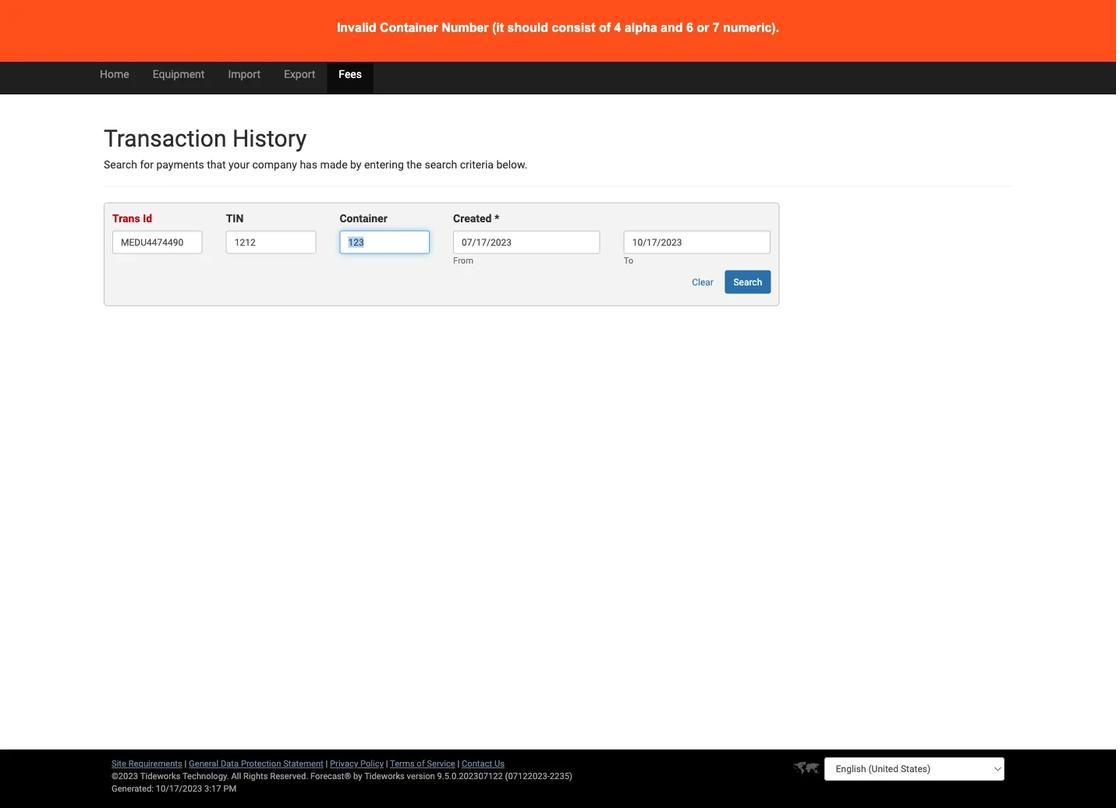 Task type: vqa. For each thing, say whether or not it's contained in the screenshot.
Rights
yes



Task type: describe. For each thing, give the bounding box(es) containing it.
2 horizontal spatial of
[[599, 20, 611, 34]]

trans
[[112, 212, 140, 225]]

| right chapin
[[929, 14, 931, 25]]

6
[[686, 20, 693, 34]]

Created * text field
[[453, 230, 600, 254]]

| up tideworks at the left bottom of page
[[386, 759, 388, 769]]

alpha
[[625, 20, 657, 34]]

as
[[843, 14, 853, 25]]

site requirements link
[[112, 759, 182, 769]]

made
[[320, 158, 348, 171]]

general
[[189, 759, 219, 769]]

criteria
[[460, 158, 494, 171]]

statement
[[283, 759, 324, 769]]

(07122023-
[[505, 771, 550, 781]]

0 horizontal spatial of
[[198, 14, 219, 42]]

the
[[407, 158, 422, 171]]

id
[[143, 212, 152, 225]]

signed
[[803, 14, 831, 25]]

created
[[453, 212, 492, 225]]

import
[[228, 67, 261, 80]]

2235)
[[550, 771, 572, 781]]

forecast®
[[310, 771, 351, 781]]

trans id
[[112, 212, 152, 225]]

rights
[[243, 771, 268, 781]]

history
[[232, 124, 307, 152]]

entering
[[364, 158, 404, 171]]

©2023 tideworks
[[112, 771, 181, 781]]

in
[[833, 14, 840, 25]]

transaction
[[104, 124, 227, 152]]

terms
[[390, 759, 415, 769]]

(it
[[492, 20, 504, 34]]

terms of service link
[[390, 759, 455, 769]]

clear
[[692, 276, 714, 287]]

data
[[221, 759, 239, 769]]

invalid
[[337, 20, 376, 34]]

numeric).
[[723, 20, 779, 34]]

your
[[229, 158, 250, 171]]

search inside transaction history search for payments that your company has made by entering the search criteria below.
[[104, 158, 137, 171]]

company
[[252, 158, 297, 171]]

equipment button
[[141, 55, 216, 94]]

consist
[[552, 20, 596, 34]]

0 vertical spatial container
[[380, 20, 438, 34]]

fees button
[[327, 55, 374, 94]]

version
[[407, 771, 435, 781]]

tideworks
[[364, 771, 405, 781]]

payments
[[156, 158, 204, 171]]

contact
[[462, 759, 492, 769]]

search
[[425, 158, 457, 171]]

by inside transaction history search for payments that your company has made by entering the search criteria below.
[[350, 158, 362, 171]]

9.5.0.202307122
[[437, 771, 503, 781]]

TIN text field
[[226, 230, 316, 254]]

technology.
[[183, 771, 229, 781]]

invalid container number (it should consist of 4 alpha and 6 or 7 numeric).
[[337, 20, 779, 34]]

and
[[661, 20, 683, 34]]

created *
[[453, 212, 499, 225]]



Task type: locate. For each thing, give the bounding box(es) containing it.
are
[[788, 14, 801, 25]]

7
[[713, 20, 720, 34]]

from
[[453, 255, 474, 265]]

3:17
[[204, 784, 221, 794]]

general data protection statement link
[[189, 759, 324, 769]]

container up container 'text box'
[[340, 212, 388, 225]]

contact us link
[[462, 759, 505, 769]]

fees
[[339, 67, 362, 80]]

search button
[[725, 270, 771, 294]]

us
[[494, 759, 505, 769]]

portland
[[225, 14, 315, 42]]

you are signed in as archer chapin |
[[770, 14, 933, 25]]

should
[[507, 20, 548, 34]]

import button
[[216, 55, 272, 94]]

by right made in the left top of the page
[[350, 158, 362, 171]]

search inside search button
[[734, 276, 762, 287]]

| left general
[[185, 759, 187, 769]]

container
[[380, 20, 438, 34], [340, 212, 388, 225]]

search left for
[[104, 158, 137, 171]]

by inside site requirements | general data protection statement | privacy policy | terms of service | contact us ©2023 tideworks technology. all rights reserved. forecast® by tideworks version 9.5.0.202307122 (07122023-2235) generated: 10/17/2023 3:17 pm
[[353, 771, 362, 781]]

port of portland t6
[[147, 14, 348, 42]]

Trans Id text field
[[112, 230, 203, 254]]

of left 4
[[599, 20, 611, 34]]

1 vertical spatial by
[[353, 771, 362, 781]]

for
[[140, 158, 154, 171]]

1 horizontal spatial search
[[734, 276, 762, 287]]

of
[[198, 14, 219, 42], [599, 20, 611, 34], [417, 759, 425, 769]]

policy
[[360, 759, 384, 769]]

by
[[350, 158, 362, 171], [353, 771, 362, 781]]

site
[[112, 759, 126, 769]]

tin
[[226, 212, 244, 225]]

of right port
[[198, 14, 219, 42]]

equipment
[[153, 67, 205, 80]]

search right clear button
[[734, 276, 762, 287]]

generated:
[[112, 784, 154, 794]]

*
[[495, 212, 499, 225]]

0 vertical spatial by
[[350, 158, 362, 171]]

all
[[231, 771, 241, 781]]

has
[[300, 158, 317, 171]]

MM/dd/yyyy text field
[[624, 230, 771, 254]]

by down privacy policy link
[[353, 771, 362, 781]]

protection
[[241, 759, 281, 769]]

reserved.
[[270, 771, 308, 781]]

or
[[697, 20, 709, 34]]

| up forecast®
[[326, 759, 328, 769]]

4
[[614, 20, 621, 34]]

service
[[427, 759, 455, 769]]

privacy
[[330, 759, 358, 769]]

0 horizontal spatial search
[[104, 158, 137, 171]]

of up version
[[417, 759, 425, 769]]

site requirements | general data protection statement | privacy policy | terms of service | contact us ©2023 tideworks technology. all rights reserved. forecast® by tideworks version 9.5.0.202307122 (07122023-2235) generated: 10/17/2023 3:17 pm
[[112, 759, 572, 794]]

10/17/2023
[[156, 784, 202, 794]]

home
[[100, 67, 129, 80]]

0 vertical spatial search
[[104, 158, 137, 171]]

to
[[624, 255, 634, 265]]

home button
[[88, 55, 141, 94]]

Container text field
[[340, 230, 430, 254]]

requirements
[[128, 759, 182, 769]]

archer
[[855, 14, 890, 25]]

export
[[284, 67, 315, 80]]

export button
[[272, 55, 327, 94]]

that
[[207, 158, 226, 171]]

privacy policy link
[[330, 759, 384, 769]]

1 vertical spatial container
[[340, 212, 388, 225]]

you
[[770, 14, 786, 25]]

t6
[[320, 14, 348, 42]]

number
[[442, 20, 489, 34]]

|
[[929, 14, 931, 25], [185, 759, 187, 769], [326, 759, 328, 769], [386, 759, 388, 769], [457, 759, 460, 769]]

port of portland t6 link
[[104, 0, 348, 55]]

pm
[[223, 784, 237, 794]]

of inside site requirements | general data protection statement | privacy policy | terms of service | contact us ©2023 tideworks technology. all rights reserved. forecast® by tideworks version 9.5.0.202307122 (07122023-2235) generated: 10/17/2023 3:17 pm
[[417, 759, 425, 769]]

below.
[[496, 158, 528, 171]]

transaction history search for payments that your company has made by entering the search criteria below.
[[104, 124, 528, 171]]

1 horizontal spatial of
[[417, 759, 425, 769]]

clear button
[[684, 270, 722, 294]]

search
[[104, 158, 137, 171], [734, 276, 762, 287]]

| up 9.5.0.202307122
[[457, 759, 460, 769]]

chapin
[[893, 14, 926, 25]]

1 vertical spatial search
[[734, 276, 762, 287]]

port
[[147, 14, 192, 42]]

container right invalid
[[380, 20, 438, 34]]



